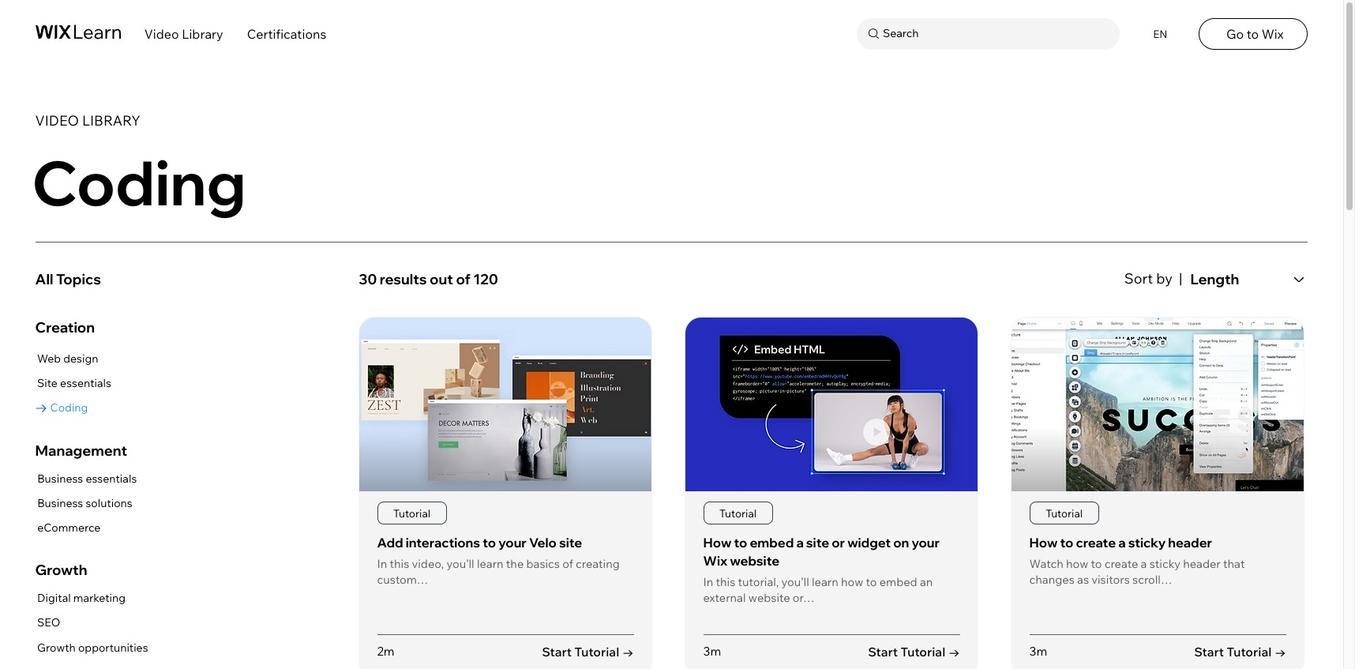 Task type: locate. For each thing, give the bounding box(es) containing it.
0 vertical spatial wix
[[1262, 26, 1284, 42]]

this
[[390, 556, 409, 571], [716, 574, 736, 589]]

1 vertical spatial how
[[841, 574, 864, 589]]

30 results out of 120
[[359, 270, 498, 289]]

3m
[[704, 644, 721, 659], [1030, 644, 1048, 659]]

video library
[[144, 26, 223, 42]]

topics
[[56, 270, 101, 289]]

2 → from the left
[[949, 644, 961, 660]]

in up external
[[704, 574, 714, 589]]

a inside 'how to embed a site or widget on your wix website in this tutorial, you'll learn how to embed an external website or…'
[[797, 535, 804, 551]]

to right go
[[1247, 26, 1259, 42]]

list containing web design
[[35, 349, 111, 418]]

a
[[797, 535, 804, 551], [1119, 535, 1126, 551], [1141, 556, 1148, 571]]

2 start from the left
[[868, 644, 898, 660]]

of right basics
[[563, 556, 573, 571]]

that
[[1224, 556, 1246, 571]]

start tutorial →
[[542, 644, 634, 660], [868, 644, 961, 660], [1195, 644, 1287, 660]]

go to wix
[[1227, 26, 1284, 42]]

0 vertical spatial how
[[1067, 556, 1089, 571]]

you'll down interactions
[[447, 556, 475, 571]]

business solutions button
[[35, 494, 137, 513]]

how for how to create a sticky header
[[1030, 535, 1058, 551]]

0 vertical spatial learn
[[477, 556, 504, 571]]

or…
[[793, 590, 815, 605]]

1 vertical spatial this
[[716, 574, 736, 589]]

2 horizontal spatial a
[[1141, 556, 1148, 571]]

1 vertical spatial header
[[1184, 556, 1221, 571]]

coding list item
[[35, 398, 111, 418]]

en
[[1154, 28, 1168, 40]]

1 horizontal spatial list item
[[685, 317, 979, 669]]

creation
[[35, 319, 95, 337]]

in inside add interactions to your velo site in this video, you'll learn the basics of creating custom…
[[377, 556, 387, 571]]

wix up external
[[704, 553, 728, 569]]

business inside 'business essentials' button
[[37, 471, 83, 486]]

1 horizontal spatial of
[[563, 556, 573, 571]]

1 horizontal spatial a
[[1119, 535, 1126, 551]]

to inside add interactions to your velo site in this video, you'll learn the basics of creating custom…
[[483, 535, 496, 551]]

0 horizontal spatial →
[[623, 644, 634, 660]]

3 start from the left
[[1195, 644, 1225, 660]]

list inside filtered results region
[[359, 317, 1309, 669]]

0 vertical spatial create
[[1076, 535, 1116, 551]]

all
[[35, 270, 53, 289]]

to up watch
[[1061, 535, 1074, 551]]

in
[[377, 556, 387, 571], [704, 574, 714, 589]]

essentials inside button
[[60, 376, 111, 390]]

2m
[[377, 644, 395, 659]]

library
[[182, 26, 223, 42]]

business up ecommerce
[[37, 496, 83, 510]]

velo
[[529, 535, 557, 551]]

1 horizontal spatial learn
[[812, 574, 839, 589]]

list
[[359, 317, 1309, 669], [35, 349, 111, 418], [35, 469, 137, 538], [35, 589, 148, 658]]

→
[[623, 644, 634, 660], [949, 644, 961, 660], [1275, 644, 1287, 660]]

start tutorial → button for add interactions to your velo site
[[542, 643, 634, 661]]

wix
[[1262, 26, 1284, 42], [704, 553, 728, 569]]

1 horizontal spatial you'll
[[782, 574, 810, 589]]

widget
[[848, 535, 891, 551]]

Search text field
[[879, 24, 1116, 44]]

how up external
[[704, 535, 732, 551]]

1 business from the top
[[37, 471, 83, 486]]

a up scroll…
[[1141, 556, 1148, 571]]

0 horizontal spatial your
[[499, 535, 527, 551]]

wix right go
[[1262, 26, 1284, 42]]

on
[[894, 535, 910, 551]]

1 vertical spatial website
[[749, 590, 791, 605]]

2 horizontal spatial list item
[[1012, 317, 1305, 669]]

1 how from the left
[[704, 535, 732, 551]]

you'll up or…
[[782, 574, 810, 589]]

3 → from the left
[[1275, 644, 1287, 660]]

0 horizontal spatial wix
[[704, 553, 728, 569]]

how to embed a site or widget on your wix website image
[[686, 318, 978, 491]]

2 how from the left
[[1030, 535, 1058, 551]]

2 horizontal spatial start
[[1195, 644, 1225, 660]]

you'll
[[447, 556, 475, 571], [782, 574, 810, 589]]

essentials for site essentials
[[60, 376, 111, 390]]

1 vertical spatial essentials
[[86, 471, 137, 486]]

business essentials
[[37, 471, 137, 486]]

coding down library
[[32, 144, 246, 220]]

start tutorial → button
[[542, 643, 634, 661], [868, 643, 961, 661], [1195, 643, 1287, 661]]

start for how to create a sticky header
[[1195, 644, 1225, 660]]

3m down 'changes'
[[1030, 644, 1048, 659]]

business essentials list item
[[35, 469, 137, 489]]

1 start tutorial → button from the left
[[542, 643, 634, 661]]

tutorial
[[394, 506, 431, 520], [720, 506, 757, 520], [1046, 506, 1083, 520], [575, 644, 620, 660], [901, 644, 946, 660], [1227, 644, 1272, 660]]

2 your from the left
[[912, 535, 940, 551]]

to
[[1247, 26, 1259, 42], [483, 535, 496, 551], [734, 535, 748, 551], [1061, 535, 1074, 551], [1092, 556, 1103, 571], [866, 574, 877, 589]]

0 vertical spatial embed
[[750, 535, 794, 551]]

2 3m from the left
[[1030, 644, 1048, 659]]

header up scroll…
[[1169, 535, 1213, 551]]

list item containing how to embed a site or widget on your wix website
[[685, 317, 979, 669]]

0 vertical spatial essentials
[[60, 376, 111, 390]]

growth for growth opportunities
[[37, 640, 76, 655]]

learn
[[477, 556, 504, 571], [812, 574, 839, 589]]

0 horizontal spatial how
[[704, 535, 732, 551]]

how
[[1067, 556, 1089, 571], [841, 574, 864, 589]]

all topics button
[[35, 263, 338, 296]]

3m for how to embed a site or widget on your wix website
[[704, 644, 721, 659]]

1 vertical spatial business
[[37, 496, 83, 510]]

1 vertical spatial growth
[[37, 640, 76, 655]]

→ for how to embed a site or widget on your wix website
[[949, 644, 961, 660]]

business for business solutions
[[37, 496, 83, 510]]

1 horizontal spatial start
[[868, 644, 898, 660]]

site essentials button
[[35, 374, 111, 393]]

site
[[37, 376, 58, 390]]

out
[[430, 270, 453, 289]]

how inside "how to create a sticky header watch how to create a sticky header that changes as visitors scroll…"
[[1030, 535, 1058, 551]]

growth opportunities button
[[35, 638, 148, 658]]

certifications link
[[247, 26, 327, 42]]

a left or
[[797, 535, 804, 551]]

menu bar
[[0, 0, 1344, 64]]

how inside 'how to embed a site or widget on your wix website in this tutorial, you'll learn how to embed an external website or…'
[[841, 574, 864, 589]]

site inside 'how to embed a site or widget on your wix website in this tutorial, you'll learn how to embed an external website or…'
[[807, 535, 830, 551]]

essentials up solutions
[[86, 471, 137, 486]]

essentials
[[60, 376, 111, 390], [86, 471, 137, 486]]

0 vertical spatial this
[[390, 556, 409, 571]]

video,
[[412, 556, 444, 571]]

business up business solutions
[[37, 471, 83, 486]]

growth opportunities
[[37, 640, 148, 655]]

1 vertical spatial embed
[[880, 574, 918, 589]]

→ for add interactions to your velo site
[[623, 644, 634, 660]]

0 horizontal spatial start tutorial → button
[[542, 643, 634, 661]]

0 horizontal spatial a
[[797, 535, 804, 551]]

3m down external
[[704, 644, 721, 659]]

of
[[456, 270, 471, 289], [563, 556, 573, 571]]

list containing digital marketing
[[35, 589, 148, 658]]

website down "tutorial,"
[[749, 590, 791, 605]]

0 horizontal spatial of
[[456, 270, 471, 289]]

1 vertical spatial you'll
[[782, 574, 810, 589]]

your up the the
[[499, 535, 527, 551]]

how down or
[[841, 574, 864, 589]]

120
[[474, 270, 498, 289]]

your
[[499, 535, 527, 551], [912, 535, 940, 551]]

your inside add interactions to your velo site in this video, you'll learn the basics of creating custom…
[[499, 535, 527, 551]]

in down add
[[377, 556, 387, 571]]

0 horizontal spatial how
[[841, 574, 864, 589]]

to up visitors
[[1092, 556, 1103, 571]]

create up as
[[1076, 535, 1116, 551]]

2 business from the top
[[37, 496, 83, 510]]

site right velo at the left of the page
[[559, 535, 582, 551]]

your right on
[[912, 535, 940, 551]]

digital marketing list item
[[35, 589, 148, 609]]

site left or
[[807, 535, 830, 551]]

coding down site essentials button
[[50, 401, 88, 415]]

3 start tutorial → from the left
[[1195, 644, 1287, 660]]

an
[[920, 574, 933, 589]]

start tutorial → for how to embed a site or widget on your wix website
[[868, 644, 961, 660]]

external
[[704, 590, 746, 605]]

2 site from the left
[[807, 535, 830, 551]]

2 list item from the left
[[685, 317, 979, 669]]

0 horizontal spatial you'll
[[447, 556, 475, 571]]

1 horizontal spatial wix
[[1262, 26, 1284, 42]]

0 horizontal spatial in
[[377, 556, 387, 571]]

wix inside 'how to embed a site or widget on your wix website in this tutorial, you'll learn how to embed an external website or…'
[[704, 553, 728, 569]]

learn down add interactions to your velo site link
[[477, 556, 504, 571]]

digital marketing button
[[35, 589, 148, 609]]

of right out
[[456, 270, 471, 289]]

how up watch
[[1030, 535, 1058, 551]]

list item containing add interactions to your velo site
[[359, 317, 653, 669]]

website
[[730, 553, 780, 569], [749, 590, 791, 605]]

start tutorial → for how to create a sticky header
[[1195, 644, 1287, 660]]

0 horizontal spatial site
[[559, 535, 582, 551]]

1 vertical spatial in
[[704, 574, 714, 589]]

watch
[[1030, 556, 1064, 571]]

1 horizontal spatial in
[[704, 574, 714, 589]]

0 vertical spatial in
[[377, 556, 387, 571]]

1 3m from the left
[[704, 644, 721, 659]]

embed up "tutorial,"
[[750, 535, 794, 551]]

1 your from the left
[[499, 535, 527, 551]]

1 horizontal spatial start tutorial →
[[868, 644, 961, 660]]

coding
[[32, 144, 246, 220], [50, 401, 88, 415]]

seo list item
[[35, 613, 148, 633]]

embed
[[750, 535, 794, 551], [880, 574, 918, 589]]

1 start from the left
[[542, 644, 572, 660]]

list for creation
[[35, 349, 111, 418]]

1 horizontal spatial your
[[912, 535, 940, 551]]

1 horizontal spatial 3m
[[1030, 644, 1048, 659]]

start
[[542, 644, 572, 660], [868, 644, 898, 660], [1195, 644, 1225, 660]]

→ for how to create a sticky header
[[1275, 644, 1287, 660]]

0 horizontal spatial list item
[[359, 317, 653, 669]]

a for embed
[[797, 535, 804, 551]]

0 horizontal spatial start
[[542, 644, 572, 660]]

1 horizontal spatial start tutorial → button
[[868, 643, 961, 661]]

this up custom…
[[390, 556, 409, 571]]

1 start tutorial → from the left
[[542, 644, 634, 660]]

all topics
[[35, 270, 101, 289]]

how inside 'how to embed a site or widget on your wix website in this tutorial, you'll learn how to embed an external website or…'
[[704, 535, 732, 551]]

0 vertical spatial business
[[37, 471, 83, 486]]

you'll inside add interactions to your velo site in this video, you'll learn the basics of creating custom…
[[447, 556, 475, 571]]

learn up or…
[[812, 574, 839, 589]]

essentials down 'design'
[[60, 376, 111, 390]]

2 horizontal spatial start tutorial → button
[[1195, 643, 1287, 661]]

2 start tutorial → button from the left
[[868, 643, 961, 661]]

2 start tutorial → from the left
[[868, 644, 961, 660]]

0 horizontal spatial 3m
[[704, 644, 721, 659]]

how up as
[[1067, 556, 1089, 571]]

business
[[37, 471, 83, 486], [37, 496, 83, 510]]

1 horizontal spatial how
[[1030, 535, 1058, 551]]

1 horizontal spatial embed
[[880, 574, 918, 589]]

embed left an
[[880, 574, 918, 589]]

1 list item from the left
[[359, 317, 653, 669]]

create up visitors
[[1105, 556, 1139, 571]]

0 horizontal spatial this
[[390, 556, 409, 571]]

to right interactions
[[483, 535, 496, 551]]

site
[[559, 535, 582, 551], [807, 535, 830, 551]]

1 → from the left
[[623, 644, 634, 660]]

1 horizontal spatial →
[[949, 644, 961, 660]]

0 vertical spatial you'll
[[447, 556, 475, 571]]

3m for how to create a sticky header
[[1030, 644, 1048, 659]]

2 horizontal spatial start tutorial →
[[1195, 644, 1287, 660]]

3 start tutorial → button from the left
[[1195, 643, 1287, 661]]

start tutorial → button for how to create a sticky header
[[1195, 643, 1287, 661]]

list containing add interactions to your velo site
[[359, 317, 1309, 669]]

2 horizontal spatial →
[[1275, 644, 1287, 660]]

growth for growth
[[35, 561, 87, 579]]

0 horizontal spatial learn
[[477, 556, 504, 571]]

this up external
[[716, 574, 736, 589]]

1 horizontal spatial how
[[1067, 556, 1089, 571]]

growth up digital
[[35, 561, 87, 579]]

start for add interactions to your velo site
[[542, 644, 572, 660]]

how
[[704, 535, 732, 551], [1030, 535, 1058, 551]]

1 vertical spatial learn
[[812, 574, 839, 589]]

list containing business essentials
[[35, 469, 137, 538]]

growth
[[35, 561, 87, 579], [37, 640, 76, 655]]

1 vertical spatial of
[[563, 556, 573, 571]]

filters navigation
[[35, 263, 338, 669]]

1 horizontal spatial this
[[716, 574, 736, 589]]

list item
[[359, 317, 653, 669], [685, 317, 979, 669], [1012, 317, 1305, 669]]

1 horizontal spatial site
[[807, 535, 830, 551]]

1 vertical spatial wix
[[704, 553, 728, 569]]

visitors
[[1092, 572, 1130, 587]]

growth down seo
[[37, 640, 76, 655]]

solutions
[[86, 496, 133, 510]]

3 list item from the left
[[1012, 317, 1305, 669]]

video library link
[[144, 26, 223, 42]]

business inside business solutions button
[[37, 496, 83, 510]]

business for business essentials
[[37, 471, 83, 486]]

growth inside "button"
[[37, 640, 76, 655]]

coding inside button
[[50, 401, 88, 415]]

this inside add interactions to your velo site in this video, you'll learn the basics of creating custom…
[[390, 556, 409, 571]]

essentials for business essentials
[[86, 471, 137, 486]]

list item containing how to create a sticky header
[[1012, 317, 1305, 669]]

header left the that
[[1184, 556, 1221, 571]]

header
[[1169, 535, 1213, 551], [1184, 556, 1221, 571]]

1 site from the left
[[559, 535, 582, 551]]

a up visitors
[[1119, 535, 1126, 551]]

0 horizontal spatial start tutorial →
[[542, 644, 634, 660]]

library
[[82, 111, 140, 129]]

1 vertical spatial coding
[[50, 401, 88, 415]]

website up "tutorial,"
[[730, 553, 780, 569]]

sticky
[[1129, 535, 1166, 551], [1150, 556, 1181, 571]]

0 vertical spatial growth
[[35, 561, 87, 579]]

create
[[1076, 535, 1116, 551], [1105, 556, 1139, 571]]

essentials inside button
[[86, 471, 137, 486]]

filtered results region
[[359, 263, 1321, 669]]

seo
[[37, 616, 60, 630]]



Task type: vqa. For each thing, say whether or not it's contained in the screenshot.
1st the View popup button from the left
no



Task type: describe. For each thing, give the bounding box(es) containing it.
web design list item
[[35, 349, 111, 369]]

scroll…
[[1133, 572, 1173, 587]]

30
[[359, 270, 377, 289]]

video
[[35, 111, 79, 129]]

this inside 'how to embed a site or widget on your wix website in this tutorial, you'll learn how to embed an external website or…'
[[716, 574, 736, 589]]

add interactions to your velo site in this video, you'll learn the basics of creating custom…
[[377, 535, 620, 587]]

coding button
[[35, 398, 111, 418]]

how to create a sticky header watch how to create a sticky header that changes as visitors scroll…
[[1030, 535, 1246, 587]]

menu bar containing video library
[[0, 0, 1344, 64]]

site essentials
[[37, 376, 111, 390]]

management
[[35, 441, 127, 459]]

digital marketing
[[37, 591, 126, 605]]

go to wix link
[[1199, 18, 1309, 50]]

to up "tutorial,"
[[734, 535, 748, 551]]

0 vertical spatial of
[[456, 270, 471, 289]]

web
[[37, 351, 61, 365]]

basics
[[527, 556, 560, 571]]

results
[[380, 270, 427, 289]]

you'll inside 'how to embed a site or widget on your wix website in this tutorial, you'll learn how to embed an external website or…'
[[782, 574, 810, 589]]

how to embed a site or widget on your wix website in this tutorial, you'll learn how to embed an external website or…
[[704, 535, 940, 605]]

business essentials button
[[35, 469, 137, 489]]

web design
[[37, 351, 98, 365]]

business solutions list item
[[35, 494, 137, 513]]

business solutions
[[37, 496, 133, 510]]

tutorial,
[[738, 574, 779, 589]]

video library
[[35, 111, 140, 129]]

|
[[1180, 269, 1183, 287]]

learn inside add interactions to your velo site in this video, you'll learn the basics of creating custom…
[[477, 556, 504, 571]]

web design button
[[35, 349, 111, 369]]

to down widget
[[866, 574, 877, 589]]

sort by  |
[[1125, 269, 1183, 287]]

how to embed a site or widget on your wix website link
[[704, 535, 940, 569]]

0 vertical spatial website
[[730, 553, 780, 569]]

certifications
[[247, 26, 327, 42]]

list for growth
[[35, 589, 148, 658]]

three stylish web pages demonstrate the interactions people can add to their sites using velo. image
[[360, 318, 652, 491]]

to inside menu bar
[[1247, 26, 1259, 42]]

start tutorial → button for how to embed a site or widget on your wix website
[[868, 643, 961, 661]]

0 horizontal spatial embed
[[750, 535, 794, 551]]

digital
[[37, 591, 71, 605]]

in inside 'how to embed a site or widget on your wix website in this tutorial, you'll learn how to embed an external website or…'
[[704, 574, 714, 589]]

a for create
[[1119, 535, 1126, 551]]

1 vertical spatial create
[[1105, 556, 1139, 571]]

changes
[[1030, 572, 1075, 587]]

a screenshot of the wix editor showing how to create a sticky header with velo. image
[[1012, 318, 1305, 491]]

how to create a sticky header link
[[1030, 535, 1213, 551]]

creating
[[576, 556, 620, 571]]

start tutorial → for add interactions to your velo site
[[542, 644, 634, 660]]

the
[[506, 556, 524, 571]]

0 vertical spatial coding
[[32, 144, 246, 220]]

0 vertical spatial header
[[1169, 535, 1213, 551]]

site essentials list item
[[35, 374, 111, 393]]

ecommerce list item
[[35, 518, 137, 538]]

list for management
[[35, 469, 137, 538]]

opportunities
[[78, 640, 148, 655]]

video
[[144, 26, 179, 42]]

go
[[1227, 26, 1244, 42]]

interactions
[[406, 535, 480, 551]]

add
[[377, 535, 403, 551]]

or
[[832, 535, 845, 551]]

1 vertical spatial sticky
[[1150, 556, 1181, 571]]

site inside add interactions to your velo site in this video, you'll learn the basics of creating custom…
[[559, 535, 582, 551]]

en button
[[1144, 18, 1176, 50]]

how for how to embed a site or widget on your wix website
[[704, 535, 732, 551]]

how inside "how to create a sticky header watch how to create a sticky header that changes as visitors scroll…"
[[1067, 556, 1089, 571]]

your inside 'how to embed a site or widget on your wix website in this tutorial, you'll learn how to embed an external website or…'
[[912, 535, 940, 551]]

learn inside 'how to embed a site or widget on your wix website in this tutorial, you'll learn how to embed an external website or…'
[[812, 574, 839, 589]]

0 vertical spatial sticky
[[1129, 535, 1166, 551]]

sort
[[1125, 269, 1154, 287]]

add interactions to your velo site link
[[377, 535, 582, 551]]

ecommerce button
[[35, 518, 137, 538]]

growth opportunities list item
[[35, 638, 148, 658]]

as
[[1078, 572, 1090, 587]]

start for how to embed a site or widget on your wix website
[[868, 644, 898, 660]]

design
[[63, 351, 98, 365]]

marketing
[[73, 591, 126, 605]]

ecommerce
[[37, 521, 101, 535]]

seo button
[[35, 613, 148, 633]]

of inside add interactions to your velo site in this video, you'll learn the basics of creating custom…
[[563, 556, 573, 571]]

custom…
[[377, 572, 428, 587]]



